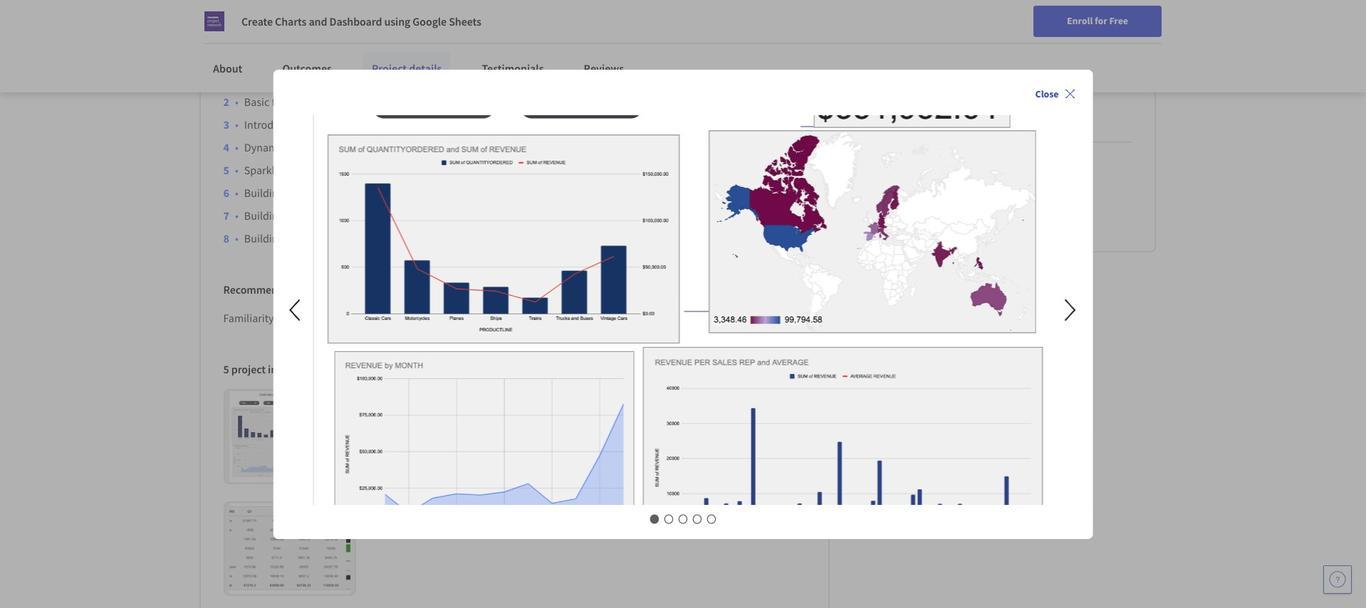 Task type: describe. For each thing, give the bounding box(es) containing it.
learn more button
[[924, 220, 973, 234]]

• inside coursera project network 2 courses • 191,171 learners
[[967, 108, 971, 124]]

coursera project network
[[924, 199, 1048, 213]]

close button
[[1030, 81, 1081, 106]]

2 vertical spatial basic
[[376, 186, 401, 200]]

part for 3
[[340, 231, 360, 246]]

• for • introduction + log in to google sheets
[[235, 72, 238, 86]]

step
[[310, 17, 336, 35]]

by-
[[291, 17, 310, 35]]

1 vertical spatial in
[[316, 95, 325, 109]]

english
[[1093, 16, 1127, 30]]

recommended
[[223, 283, 296, 297]]

english button
[[1067, 0, 1153, 46]]

more
[[950, 221, 973, 234]]

using
[[384, 14, 410, 28]]

recommended experience
[[223, 283, 351, 297]]

but
[[500, 311, 517, 325]]

- for 3
[[370, 231, 374, 246]]

will
[[569, 49, 586, 63]]

you
[[613, 49, 631, 63]]

0 horizontal spatial with
[[276, 311, 297, 325]]

coursera project network 2 courses • 191,171 learners
[[921, 94, 1045, 124]]

0 vertical spatial in
[[320, 49, 330, 63]]

coursera project network image
[[204, 11, 224, 31]]

• building dashboard part 1 - basic charts
[[235, 186, 434, 200]]

dashboard for 1
[[286, 186, 338, 200]]

reviews link
[[575, 53, 633, 84]]

part for 1
[[340, 186, 360, 200]]

0 vertical spatial in
[[223, 49, 233, 63]]

outcomes
[[282, 61, 332, 75]]

in a video that plays in a split-screen with your work area, your instructor will walk you through these steps:
[[223, 49, 730, 63]]

• basic formulas in google sheets
[[235, 95, 396, 109]]

learn more
[[924, 221, 973, 234]]

building for building dashboard part 2 - advanced charts
[[244, 209, 284, 223]]

191,171
[[977, 110, 1009, 122]]

familiarity
[[223, 311, 274, 325]]

close
[[1035, 87, 1059, 100]]

instructor for instructor
[[877, 23, 937, 41]]

dashboard for 2
[[286, 209, 338, 223]]

instructor ratings
[[877, 44, 948, 57]]

enroll for free
[[1067, 14, 1128, 27]]

video
[[243, 49, 269, 63]]

• building dashboard part 3 - slicers
[[235, 231, 407, 246]]

• introduction + log in to google sheets
[[235, 72, 425, 86]]

by
[[925, 161, 940, 179]]

sheets up work
[[449, 14, 481, 28]]

familiarity with google sheets or microsoft excel is helpful but not required.
[[223, 311, 581, 325]]

walk
[[588, 49, 611, 63]]

66 ratings
[[1010, 45, 1051, 58]]

offered
[[877, 161, 922, 179]]

• introducing 8 basic charts
[[235, 117, 368, 132]]

charts left and
[[275, 14, 307, 28]]

project inside project details link
[[372, 61, 407, 75]]

1 horizontal spatial with
[[397, 49, 418, 63]]

about
[[213, 61, 242, 75]]

courses
[[928, 110, 961, 122]]

1 vertical spatial in
[[334, 72, 343, 86]]

log
[[314, 72, 331, 86]]

is
[[455, 311, 462, 325]]

learn for learn more
[[924, 221, 948, 234]]

these
[[673, 49, 700, 63]]

coursera project network link
[[924, 197, 1048, 214]]

to
[[345, 72, 355, 86]]

- for 2
[[370, 209, 374, 223]]

ratings for instructor ratings
[[919, 44, 948, 57]]

• for • introducing 8 basic charts
[[235, 117, 238, 132]]

slicers
[[376, 231, 407, 246]]

project for coursera project network 2 courses • 191,171 learners
[[960, 94, 990, 107]]

testimonials link
[[473, 53, 552, 84]]

• for • building dashboard part 2 - advanced charts
[[235, 209, 238, 223]]

or
[[370, 311, 380, 325]]

google right using
[[413, 14, 447, 28]]

project details
[[372, 61, 442, 75]]

instructor for instructor ratings
[[877, 44, 918, 57]]

advanced
[[376, 209, 422, 223]]

project
[[231, 362, 266, 377]]

charts right advanced
[[425, 209, 456, 223]]

go to next image image
[[1054, 293, 1086, 327]]

testimonials
[[482, 61, 544, 75]]

plays
[[293, 49, 318, 63]]

and
[[309, 14, 327, 28]]

1 vertical spatial basic
[[310, 117, 335, 132]]

network for coursera project network
[[1006, 199, 1048, 213]]

required.
[[537, 311, 581, 325]]

• dynamic charts
[[235, 140, 319, 155]]

go to previous image image down the recommended experience
[[289, 299, 300, 321]]

coursera for coursera project network 2 courses • 191,171 learners
[[921, 94, 958, 107]]

google down screen
[[357, 72, 391, 86]]

charts down • basic formulas in google sheets
[[337, 117, 368, 132]]

- for 1
[[370, 186, 374, 200]]

5 project images
[[223, 362, 302, 377]]



Task type: vqa. For each thing, say whether or not it's contained in the screenshot.
required.
yes



Task type: locate. For each thing, give the bounding box(es) containing it.
in right plays
[[320, 49, 330, 63]]

• for • sparklines
[[235, 163, 238, 177]]

instructor
[[521, 49, 567, 63]]

screen
[[364, 49, 395, 63]]

learn
[[223, 17, 258, 35], [924, 221, 948, 234]]

basic right 8
[[310, 117, 335, 132]]

2 vertical spatial part
[[340, 231, 360, 246]]

in left the video
[[223, 49, 233, 63]]

2 left courses
[[921, 110, 926, 122]]

a left the video
[[235, 49, 241, 63]]

1 vertical spatial with
[[276, 311, 297, 325]]

2 horizontal spatial basic
[[376, 186, 401, 200]]

1 vertical spatial 2
[[362, 209, 368, 223]]

part left 3
[[340, 231, 360, 246]]

1 vertical spatial building
[[244, 209, 284, 223]]

google down experience on the top left
[[299, 311, 333, 325]]

not
[[519, 311, 535, 325]]

offered by
[[877, 161, 940, 179]]

8
[[302, 117, 308, 132]]

coursera up courses
[[921, 94, 958, 107]]

-
[[370, 186, 374, 200], [370, 209, 374, 223], [370, 231, 374, 246]]

1 horizontal spatial learn
[[924, 221, 948, 234]]

1 vertical spatial -
[[370, 209, 374, 223]]

• for • basic formulas in google sheets
[[235, 95, 238, 109]]

in left to
[[334, 72, 343, 86]]

helpful
[[465, 311, 498, 325]]

1 horizontal spatial basic
[[310, 117, 335, 132]]

experience
[[298, 283, 351, 297]]

with down the recommended experience
[[276, 311, 297, 325]]

0 horizontal spatial ratings
[[919, 44, 948, 57]]

1 a from the left
[[235, 49, 241, 63]]

1 vertical spatial part
[[340, 209, 360, 223]]

your
[[421, 49, 442, 63], [497, 49, 518, 63]]

coursera for coursera project network
[[924, 199, 967, 213]]

ratings up courses
[[919, 44, 948, 57]]

+
[[306, 72, 312, 86]]

work
[[445, 49, 468, 63]]

enroll for free button
[[1033, 6, 1162, 37]]

introducing
[[244, 117, 300, 132]]

part for 2
[[340, 209, 360, 223]]

that
[[271, 49, 291, 63]]

ratings right 66
[[1022, 45, 1051, 58]]

help center image
[[1329, 572, 1346, 589]]

your left work
[[421, 49, 442, 63]]

2 your from the left
[[497, 49, 518, 63]]

go to previous image image
[[280, 293, 312, 327], [289, 299, 300, 321]]

1 part from the top
[[340, 186, 360, 200]]

split-
[[340, 49, 364, 63]]

in
[[223, 49, 233, 63], [334, 72, 343, 86]]

excel
[[428, 311, 453, 325]]

• for • building dashboard part 1 - basic charts
[[235, 186, 238, 200]]

introduction
[[244, 72, 304, 86]]

a
[[235, 49, 241, 63], [332, 49, 338, 63]]

2 part from the top
[[340, 209, 360, 223]]

0 vertical spatial basic
[[244, 95, 269, 109]]

close dialog
[[273, 69, 1366, 540]]

1 your from the left
[[421, 49, 442, 63]]

learn for learn step-by-step
[[223, 17, 258, 35]]

0 vertical spatial network
[[992, 94, 1027, 107]]

in down log
[[316, 95, 325, 109]]

2 building from the top
[[244, 209, 284, 223]]

0 horizontal spatial in
[[223, 49, 233, 63]]

sheets down screen
[[393, 72, 425, 86]]

2 vertical spatial building
[[244, 231, 284, 246]]

project inside coursera project network link
[[969, 199, 1004, 213]]

steps:
[[702, 49, 730, 63]]

sparklines
[[244, 163, 294, 177]]

5
[[223, 362, 229, 377]]

- right 1
[[370, 186, 374, 200]]

network for coursera project network 2 courses • 191,171 learners
[[992, 94, 1027, 107]]

dashboard for 3
[[286, 231, 338, 246]]

enroll
[[1067, 14, 1093, 27]]

learn left more
[[924, 221, 948, 234]]

microsoft
[[382, 311, 426, 325]]

2 vertical spatial -
[[370, 231, 374, 246]]

0 horizontal spatial basic
[[244, 95, 269, 109]]

project left details on the top of the page
[[372, 61, 407, 75]]

1 building from the top
[[244, 186, 284, 200]]

0 horizontal spatial 2
[[362, 209, 368, 223]]

project details link
[[363, 53, 450, 84]]

• sparklines
[[235, 163, 294, 177]]

free
[[1109, 14, 1128, 27]]

- right 3
[[370, 231, 374, 246]]

charts down 8
[[288, 140, 319, 155]]

part left 1
[[340, 186, 360, 200]]

your right area, on the top left of the page
[[497, 49, 518, 63]]

2 - from the top
[[370, 209, 374, 223]]

1 vertical spatial learn
[[924, 221, 948, 234]]

1 vertical spatial project
[[960, 94, 990, 107]]

learn inside button
[[924, 221, 948, 234]]

in
[[320, 49, 330, 63], [316, 95, 325, 109]]

• for • dynamic charts
[[235, 140, 238, 155]]

coursera
[[921, 94, 958, 107], [924, 199, 967, 213]]

dashboard up • building dashboard part 3 - slicers
[[286, 209, 338, 223]]

project up more
[[969, 199, 1004, 213]]

0 vertical spatial project
[[372, 61, 407, 75]]

0 vertical spatial with
[[397, 49, 418, 63]]

0 horizontal spatial learn
[[223, 17, 258, 35]]

click to expand item image
[[229, 392, 350, 483], [379, 392, 500, 483], [529, 392, 650, 483], [678, 392, 800, 483], [229, 504, 350, 595]]

coursera inside coursera project network 2 courses • 191,171 learners
[[921, 94, 958, 107]]

2 instructor from the top
[[877, 44, 918, 57]]

dashboard up the • building dashboard part 2 - advanced charts
[[286, 186, 338, 200]]

formulas
[[272, 95, 314, 109]]

create
[[241, 14, 273, 28]]

dashboard
[[329, 14, 382, 28], [286, 186, 338, 200], [286, 209, 338, 223], [286, 231, 338, 246]]

learn up the video
[[223, 17, 258, 35]]

•
[[235, 72, 238, 86], [235, 95, 238, 109], [967, 108, 971, 124], [235, 117, 238, 132], [235, 140, 238, 155], [235, 163, 238, 177], [235, 186, 238, 200], [235, 209, 238, 223], [235, 231, 238, 246]]

area,
[[471, 49, 494, 63]]

2 down 1
[[362, 209, 368, 223]]

create charts and dashboard using google sheets
[[241, 14, 481, 28]]

1 instructor from the top
[[877, 23, 937, 41]]

1 vertical spatial network
[[1006, 199, 1048, 213]]

2 a from the left
[[332, 49, 338, 63]]

network
[[992, 94, 1027, 107], [1006, 199, 1048, 213]]

building for building dashboard part 3 - slicers
[[244, 231, 284, 246]]

3 part from the top
[[340, 231, 360, 246]]

slides element
[[313, 512, 1053, 527]]

1 horizontal spatial a
[[332, 49, 338, 63]]

images
[[268, 362, 302, 377]]

building for building dashboard part 1 - basic charts
[[244, 186, 284, 200]]

1 vertical spatial instructor
[[877, 44, 918, 57]]

basic up introducing
[[244, 95, 269, 109]]

charts up advanced
[[403, 186, 434, 200]]

2 inside coursera project network 2 courses • 191,171 learners
[[921, 110, 926, 122]]

1 horizontal spatial in
[[334, 72, 343, 86]]

sheets down project details link
[[364, 95, 396, 109]]

google
[[413, 14, 447, 28], [357, 72, 391, 86], [328, 95, 361, 109], [299, 311, 333, 325]]

basic right 1
[[376, 186, 401, 200]]

1 horizontal spatial your
[[497, 49, 518, 63]]

2 vertical spatial project
[[969, 199, 1004, 213]]

go to previous image image right the familiarity
[[280, 293, 312, 327]]

through
[[633, 49, 671, 63]]

0 vertical spatial -
[[370, 186, 374, 200]]

0 horizontal spatial your
[[421, 49, 442, 63]]

3 building from the top
[[244, 231, 284, 246]]

ratings
[[919, 44, 948, 57], [1022, 45, 1051, 58]]

0 vertical spatial building
[[244, 186, 284, 200]]

3 - from the top
[[370, 231, 374, 246]]

0 vertical spatial coursera
[[921, 94, 958, 107]]

2
[[921, 110, 926, 122], [362, 209, 368, 223]]

0 vertical spatial learn
[[223, 17, 258, 35]]

• building dashboard part 2 - advanced charts
[[235, 209, 456, 223]]

instructor
[[877, 23, 937, 41], [877, 44, 918, 57]]

learners
[[1011, 110, 1045, 122]]

1 horizontal spatial ratings
[[1022, 45, 1051, 58]]

0 vertical spatial part
[[340, 186, 360, 200]]

1 vertical spatial coursera
[[924, 199, 967, 213]]

coursera up learn more button
[[924, 199, 967, 213]]

learn step-by-step
[[223, 17, 336, 35]]

dashboard down the • building dashboard part 2 - advanced charts
[[286, 231, 338, 246]]

a left split- at the top left of page
[[332, 49, 338, 63]]

66
[[1010, 45, 1020, 58]]

sheets left or
[[335, 311, 367, 325]]

network inside coursera project network 2 courses • 191,171 learners
[[992, 94, 1027, 107]]

about link
[[204, 53, 251, 84]]

dashboard up split- at the top left of page
[[329, 14, 382, 28]]

sheets
[[449, 14, 481, 28], [393, 72, 425, 86], [364, 95, 396, 109], [335, 311, 367, 325]]

with right screen
[[397, 49, 418, 63]]

outcomes link
[[274, 53, 340, 84]]

step-
[[260, 17, 291, 35]]

1 horizontal spatial 2
[[921, 110, 926, 122]]

project inside coursera project network 2 courses • 191,171 learners
[[960, 94, 990, 107]]

reviews
[[584, 61, 624, 75]]

0 horizontal spatial a
[[235, 49, 241, 63]]

shopping cart: 1 item image
[[1033, 11, 1060, 33]]

ratings for 66 ratings
[[1022, 45, 1051, 58]]

details
[[409, 61, 442, 75]]

for
[[1095, 14, 1107, 27]]

project for coursera project network
[[969, 199, 1004, 213]]

3
[[362, 231, 368, 246]]

basic
[[244, 95, 269, 109], [310, 117, 335, 132], [376, 186, 401, 200]]

1 - from the top
[[370, 186, 374, 200]]

• for • building dashboard part 3 - slicers
[[235, 231, 238, 246]]

0 vertical spatial 2
[[921, 110, 926, 122]]

dynamic
[[244, 140, 286, 155]]

project up 191,171
[[960, 94, 990, 107]]

charts
[[275, 14, 307, 28], [337, 117, 368, 132], [288, 140, 319, 155], [403, 186, 434, 200], [425, 209, 456, 223]]

- left advanced
[[370, 209, 374, 223]]

1
[[362, 186, 368, 200]]

part down • building dashboard part 1 - basic charts
[[340, 209, 360, 223]]

None search field
[[203, 9, 545, 37]]

0 vertical spatial instructor
[[877, 23, 937, 41]]

google down to
[[328, 95, 361, 109]]



